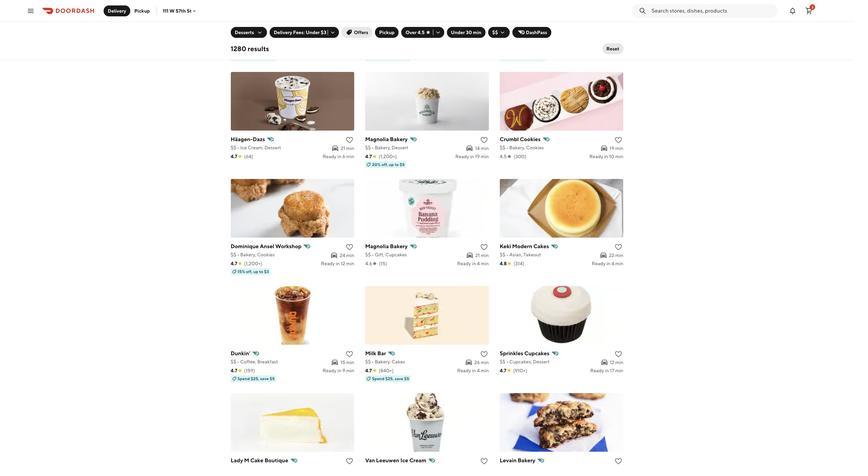 Task type: describe. For each thing, give the bounding box(es) containing it.
delivery fees: under $3
[[274, 30, 327, 35]]

20%
[[372, 162, 381, 167]]

4.7 left "(434)"
[[231, 47, 237, 52]]

1 horizontal spatial ready in 9 min
[[592, 47, 624, 52]]

1 horizontal spatial 19
[[610, 146, 615, 151]]

2 items, open order cart image
[[806, 7, 814, 15]]

(15)
[[379, 261, 387, 266]]

24 min
[[340, 253, 355, 258]]

click to add this store to your saved list image for magnolia bakery
[[480, 136, 488, 144]]

spend $25, save $5 down over
[[372, 55, 410, 60]]

0 vertical spatial cookies
[[520, 136, 541, 143]]

$$ • gift, cupcakes
[[365, 252, 407, 258]]

min down 14 min
[[481, 154, 489, 159]]

takeout
[[524, 252, 541, 258]]

(159)
[[244, 368, 255, 374]]

bar
[[378, 350, 386, 357]]

3
[[812, 5, 814, 9]]

spend for ready in 9 min
[[238, 376, 250, 381]]

21 for bakery
[[476, 253, 480, 258]]

$$ • bakery, cookies for dominique
[[231, 252, 275, 258]]

under 30 min
[[451, 30, 482, 35]]

20% off, up to $5
[[372, 162, 405, 167]]

cupcakes,
[[510, 359, 532, 365]]

min down 22 min
[[616, 261, 624, 266]]

1 horizontal spatial 9
[[612, 47, 615, 52]]

111 w 57th st
[[163, 8, 192, 13]]

1 vertical spatial 19
[[475, 154, 480, 159]]

$$ for click to add this store to your saved list image associated with (910+)
[[500, 359, 506, 365]]

van
[[365, 458, 375, 464]]

häagen-dazs
[[231, 136, 265, 143]]

keki
[[500, 243, 511, 250]]

spend for (434)
[[238, 55, 250, 60]]

keki modern cakes
[[500, 243, 549, 250]]

fees:
[[293, 30, 305, 35]]

levain bakery
[[500, 458, 536, 464]]

under 30 min button
[[447, 27, 486, 38]]

lady m cake boutique
[[231, 458, 288, 464]]

bakery for cupcakes
[[390, 243, 408, 250]]

22
[[609, 253, 615, 258]]

spend for ready in 4 min
[[372, 376, 385, 381]]

sprinkles cupcakes
[[500, 350, 550, 357]]

spend $25, save $5 for (434)
[[238, 55, 275, 60]]

cake
[[250, 458, 264, 464]]

(314)
[[514, 261, 525, 266]]

4.7 for häagen-dazs
[[231, 154, 237, 159]]

4.7 for dominique ansel workshop
[[231, 261, 237, 266]]

21 min for häagen-dazs
[[341, 146, 355, 151]]

magnolia for bakery,
[[365, 136, 389, 143]]

boutique
[[265, 458, 288, 464]]

ready in 10 min
[[590, 154, 624, 159]]

(300)
[[514, 154, 527, 159]]

0 horizontal spatial 12
[[341, 261, 346, 266]]

lady m cake boutique link
[[231, 456, 355, 465]]

1 vertical spatial 9
[[343, 368, 346, 374]]

spend $25, save $5 down dashpass button
[[507, 55, 544, 60]]

111
[[163, 8, 169, 13]]

6
[[343, 154, 346, 159]]

levain bakery link
[[500, 456, 624, 465]]

van leeuwen ice cream
[[365, 458, 427, 464]]

21 min for magnolia bakery
[[476, 253, 489, 258]]

dashpass button
[[513, 27, 552, 38]]

1 under from the left
[[306, 30, 320, 35]]

111 w 57th st button
[[163, 8, 197, 13]]

min up ready in 17 min
[[616, 360, 624, 365]]

crumbl
[[500, 136, 519, 143]]

(910+)
[[514, 368, 527, 374]]

over 4.5 button
[[402, 27, 444, 38]]

$$ • coffee, breakfast down over
[[365, 38, 413, 43]]

4.6
[[365, 261, 372, 266]]

$$ for dominique ansel workshop click to add this store to your saved list icon
[[231, 252, 236, 258]]

$$ • coffee, breakfast down dashpass
[[500, 38, 547, 43]]

over
[[406, 30, 417, 35]]

under inside under 30 min button
[[451, 30, 465, 35]]

click to add this store to your saved list image for (159)
[[346, 350, 354, 359]]

ready in 6 min
[[323, 154, 355, 159]]

milk bar
[[365, 350, 386, 357]]

spend $25, save $5 for ready in 4 min
[[372, 376, 410, 381]]

$25, for ready in 4 min
[[386, 376, 394, 381]]

over 4.5
[[406, 30, 425, 35]]

click to add this store to your saved list image for dunkin'
[[346, 29, 354, 37]]

26
[[475, 360, 480, 365]]

15 min
[[341, 360, 355, 365]]

22 min
[[609, 253, 624, 258]]

st
[[187, 8, 192, 13]]

$$ • coffee, breakfast up (159)
[[231, 359, 278, 365]]

4.7 for magnolia bakery
[[365, 154, 372, 159]]

(1,200+) for dominique
[[244, 261, 263, 266]]

click to add this store to your saved list image for milk bar
[[480, 350, 488, 359]]

dazs
[[253, 136, 265, 143]]

1 vertical spatial pickup button
[[375, 27, 399, 38]]

click to add this store to your saved list image for dominique ansel workshop
[[346, 243, 354, 251]]

$$ • bakery, cakes
[[365, 359, 405, 365]]

bakery for dessert
[[390, 136, 408, 143]]

dessert for sprinkles cupcakes
[[533, 359, 550, 365]]

reset
[[607, 46, 620, 52]]

delivery for delivery fees: under $3
[[274, 30, 292, 35]]

0 horizontal spatial cakes
[[392, 359, 405, 365]]

cream,
[[248, 145, 264, 150]]

min right 15
[[346, 360, 355, 365]]

bakery, for milk
[[375, 359, 391, 365]]

30
[[466, 30, 472, 35]]

to for bakery
[[395, 162, 399, 167]]

ready in 4 min for keki modern cakes
[[592, 261, 624, 266]]

$$ • coffee, breakfast up 'results'
[[231, 38, 278, 43]]

delivery button
[[104, 5, 130, 16]]

leeuwen
[[376, 458, 400, 464]]

dashpass
[[526, 30, 548, 35]]

(64)
[[244, 154, 253, 159]]

0 horizontal spatial dessert
[[265, 145, 281, 150]]

dominique
[[231, 243, 259, 250]]

van leeuwen ice cream link
[[365, 456, 489, 465]]

ready in 4 min for magnolia bakery
[[457, 261, 489, 266]]

min right 26
[[481, 360, 489, 365]]

(1,200+) for magnolia
[[379, 154, 397, 159]]

1280 results
[[231, 45, 269, 53]]

modern
[[513, 243, 533, 250]]

up for dominique
[[253, 269, 258, 274]]

m
[[244, 458, 249, 464]]

click to add this store to your saved list image for (300)
[[615, 136, 623, 144]]

0 vertical spatial cakes
[[534, 243, 549, 250]]

14 min
[[475, 146, 489, 151]]

min down the 24 min
[[346, 261, 355, 266]]

min right the 6
[[346, 154, 355, 159]]

(434)
[[244, 47, 256, 52]]

0 horizontal spatial ready in 9 min
[[323, 368, 355, 374]]

24
[[340, 253, 346, 258]]

magnolia bakery for gift,
[[365, 243, 408, 250]]

10
[[610, 154, 615, 159]]

$$ for magnolia bakery's click to add this store to your saved list icon
[[365, 145, 371, 150]]

desserts button
[[231, 27, 267, 38]]

pickup for the left pickup button
[[134, 8, 150, 13]]



Task type: locate. For each thing, give the bounding box(es) containing it.
4.7 left (159)
[[231, 368, 237, 374]]

dessert for magnolia bakery
[[392, 145, 409, 150]]

0 vertical spatial cupcakes
[[386, 252, 407, 258]]

dessert up '20% off, up to $5'
[[392, 145, 409, 150]]

$25,
[[251, 55, 259, 60], [386, 55, 394, 60], [520, 55, 529, 60], [251, 376, 259, 381], [386, 376, 394, 381]]

up right '20%'
[[389, 162, 394, 167]]

w
[[170, 8, 175, 13]]

min right 28
[[616, 39, 624, 44]]

4.7 down $$ • bakery, dessert
[[365, 154, 372, 159]]

save for ready in 4 min
[[395, 376, 404, 381]]

open menu image
[[27, 7, 35, 15]]

cupcakes up (15)
[[386, 252, 407, 258]]

$$ • ice cream, dessert
[[231, 145, 281, 150]]

$$ for click to add this store to your saved list icon associated with milk bar
[[365, 359, 371, 365]]

up for magnolia
[[389, 162, 394, 167]]

9 down 28
[[612, 47, 615, 52]]

ice
[[240, 145, 247, 150], [401, 458, 409, 464]]

crumbl cookies
[[500, 136, 541, 143]]

ready in 12 min
[[321, 261, 355, 266]]

click to add this store to your saved list image up ready in 6 min
[[346, 136, 354, 144]]

save
[[260, 55, 269, 60], [395, 55, 404, 60], [530, 55, 538, 60], [260, 376, 269, 381], [395, 376, 404, 381]]

pickup left over
[[379, 30, 395, 35]]

ice left cream at bottom
[[401, 458, 409, 464]]

4.5
[[418, 30, 425, 35], [500, 154, 507, 159]]

spend $25, save $5 down (159)
[[238, 376, 275, 381]]

Store search: begin typing to search for stores available on DoorDash text field
[[652, 7, 774, 14]]

bakery, down the dominique on the left bottom of page
[[240, 252, 256, 258]]

1 vertical spatial (1,200+)
[[244, 261, 263, 266]]

off, right 15%
[[246, 269, 253, 274]]

magnolia up gift,
[[365, 243, 389, 250]]

4.5 left (300) at the top of the page
[[500, 154, 507, 159]]

min right 17
[[616, 368, 624, 374]]

1 horizontal spatial dessert
[[392, 145, 409, 150]]

min up ready in 6 min
[[346, 146, 355, 151]]

1 vertical spatial 4.5
[[500, 154, 507, 159]]

ready in 17 min
[[591, 368, 624, 374]]

(1,200+) up '20% off, up to $5'
[[379, 154, 397, 159]]

1 vertical spatial 21 min
[[476, 253, 489, 258]]

0 vertical spatial delivery
[[108, 8, 126, 13]]

4 down 22
[[612, 261, 615, 266]]

ready in 4 min down 22
[[592, 261, 624, 266]]

pickup left the 111
[[134, 8, 150, 13]]

$25, for ready in 9 min
[[251, 376, 259, 381]]

0 vertical spatial 21
[[341, 146, 346, 151]]

min inside under 30 min button
[[473, 30, 482, 35]]

2 under from the left
[[451, 30, 465, 35]]

ready in 4 min left 4.8
[[457, 261, 489, 266]]

19 min
[[610, 146, 624, 151]]

offers button
[[342, 27, 373, 38]]

off, for magnolia
[[382, 162, 388, 167]]

1 horizontal spatial cakes
[[534, 243, 549, 250]]

1 horizontal spatial ice
[[401, 458, 409, 464]]

min down 26 min
[[481, 368, 489, 374]]

spend
[[238, 55, 250, 60], [372, 55, 385, 60], [507, 55, 519, 60], [238, 376, 250, 381], [372, 376, 385, 381]]

4 for milk bar
[[477, 368, 480, 374]]

1 vertical spatial ready in 9 min
[[323, 368, 355, 374]]

0 vertical spatial up
[[389, 162, 394, 167]]

spend $25, save $5 down 'results'
[[238, 55, 275, 60]]

0 vertical spatial to
[[395, 162, 399, 167]]

0 vertical spatial (1,200+)
[[379, 154, 397, 159]]

4 down 26
[[477, 368, 480, 374]]

0 vertical spatial 4.5
[[418, 30, 425, 35]]

12
[[341, 261, 346, 266], [610, 360, 615, 365]]

reset button
[[603, 43, 624, 54]]

ansel
[[260, 243, 274, 250]]

0 horizontal spatial off,
[[246, 269, 253, 274]]

ready in 19 min
[[456, 154, 489, 159]]

up right 15%
[[253, 269, 258, 274]]

17
[[610, 368, 615, 374]]

$$ • bakery, cookies down the dominique on the left bottom of page
[[231, 252, 275, 258]]

bakery, down crumbl cookies
[[510, 145, 526, 150]]

spend down (840+)
[[372, 376, 385, 381]]

off, for dominique
[[246, 269, 253, 274]]

bakery, for magnolia
[[375, 145, 391, 150]]

1 horizontal spatial $$ • bakery, cookies
[[500, 145, 544, 150]]

ready in 4 min
[[457, 261, 489, 266], [592, 261, 624, 266], [457, 368, 489, 374]]

to down $$ • bakery, dessert
[[395, 162, 399, 167]]

spend down "(434)"
[[238, 55, 250, 60]]

2 horizontal spatial dessert
[[533, 359, 550, 365]]

spend down (159)
[[238, 376, 250, 381]]

1280
[[231, 45, 246, 53]]

$3 right fees:
[[321, 30, 327, 35]]

lady
[[231, 458, 243, 464]]

$$ • coffee, breakfast
[[231, 38, 278, 43], [365, 38, 413, 43], [500, 38, 547, 43], [231, 359, 278, 365]]

2 vertical spatial cookies
[[257, 252, 275, 258]]

spend down offers button
[[372, 55, 385, 60]]

1 horizontal spatial up
[[389, 162, 394, 167]]

pickup button left over
[[375, 27, 399, 38]]

bakery right levain
[[518, 458, 536, 464]]

click to add this store to your saved list image up 14 min
[[480, 136, 488, 144]]

21
[[341, 146, 346, 151], [476, 253, 480, 258]]

bakery up $$ • bakery, dessert
[[390, 136, 408, 143]]

coffee,
[[240, 38, 257, 43], [375, 38, 391, 43], [510, 38, 526, 43], [240, 359, 257, 365]]

pickup for pickup button to the bottom
[[379, 30, 395, 35]]

0 horizontal spatial 9
[[343, 368, 346, 374]]

4.7 down milk
[[365, 368, 372, 374]]

dessert
[[265, 145, 281, 150], [392, 145, 409, 150], [533, 359, 550, 365]]

to for ansel
[[259, 269, 263, 274]]

19 up the 10 on the right
[[610, 146, 615, 151]]

1 vertical spatial cookies
[[527, 145, 544, 150]]

0 horizontal spatial $3
[[264, 269, 269, 274]]

ready in 4 min down 26
[[457, 368, 489, 374]]

delivery inside button
[[108, 8, 126, 13]]

21 min up the 6
[[341, 146, 355, 151]]

dessert down sprinkles cupcakes
[[533, 359, 550, 365]]

$$ • bakery, cookies
[[500, 145, 544, 150], [231, 252, 275, 258]]

1 vertical spatial cakes
[[392, 359, 405, 365]]

cakes up takeout
[[534, 243, 549, 250]]

magnolia bakery up $$ • gift, cupcakes
[[365, 243, 408, 250]]

1 vertical spatial $3
[[264, 269, 269, 274]]

off,
[[382, 162, 388, 167], [246, 269, 253, 274]]

15
[[341, 360, 346, 365]]

$$ button
[[488, 27, 510, 38]]

0 vertical spatial magnolia bakery
[[365, 136, 408, 143]]

bakery, up '20% off, up to $5'
[[375, 145, 391, 150]]

9 down 15
[[343, 368, 346, 374]]

4.5 right over
[[418, 30, 425, 35]]

0 vertical spatial off,
[[382, 162, 388, 167]]

1 horizontal spatial pickup
[[379, 30, 395, 35]]

magnolia bakery
[[365, 136, 408, 143], [365, 243, 408, 250]]

click to add this store to your saved list image for (314)
[[615, 243, 623, 251]]

2 magnolia from the top
[[365, 243, 389, 250]]

0 horizontal spatial 21
[[341, 146, 346, 151]]

1 vertical spatial 12
[[610, 360, 615, 365]]

breakfast
[[257, 38, 278, 43], [392, 38, 413, 43], [527, 38, 547, 43], [257, 359, 278, 365]]

min left asian,
[[481, 253, 489, 258]]

1 magnolia bakery from the top
[[365, 136, 408, 143]]

1 horizontal spatial off,
[[382, 162, 388, 167]]

click to add this store to your saved list image
[[480, 29, 488, 37], [615, 136, 623, 144], [480, 243, 488, 251], [615, 243, 623, 251], [346, 350, 354, 359], [615, 350, 623, 359], [346, 458, 354, 465], [615, 458, 623, 465]]

min right the 24 in the left bottom of the page
[[346, 253, 355, 258]]

1 vertical spatial up
[[253, 269, 258, 274]]

1 horizontal spatial 21 min
[[476, 253, 489, 258]]

28 min
[[609, 39, 624, 44]]

ice down häagen-
[[240, 145, 247, 150]]

12 up 17
[[610, 360, 615, 365]]

click to add this store to your saved list image for spend $25, save $5
[[480, 29, 488, 37]]

0 horizontal spatial pickup button
[[130, 5, 154, 16]]

cookies down dominique ansel workshop
[[257, 252, 275, 258]]

min down 15 min
[[346, 368, 355, 374]]

desserts
[[235, 30, 254, 35]]

spend $25, save $5 for ready in 9 min
[[238, 376, 275, 381]]

0 horizontal spatial 4.5
[[418, 30, 425, 35]]

under right fees:
[[306, 30, 320, 35]]

0 vertical spatial magnolia
[[365, 136, 389, 143]]

dunkin'
[[231, 29, 250, 35], [365, 29, 385, 35], [500, 29, 520, 35], [231, 350, 250, 357]]

4.7 left (64)
[[231, 154, 237, 159]]

pickup button
[[130, 5, 154, 16], [375, 27, 399, 38]]

4.7 for sprinkles cupcakes
[[500, 368, 507, 374]]

cookies for dominique ansel workshop
[[257, 252, 275, 258]]

ice inside van leeuwen ice cream link
[[401, 458, 409, 464]]

min left 4.8
[[481, 261, 489, 266]]

delivery for delivery
[[108, 8, 126, 13]]

under
[[306, 30, 320, 35], [451, 30, 465, 35]]

spend $25, save $5
[[238, 55, 275, 60], [372, 55, 410, 60], [507, 55, 544, 60], [238, 376, 275, 381], [372, 376, 410, 381]]

asian,
[[510, 252, 523, 258]]

min down 28 min
[[616, 47, 624, 52]]

$5
[[270, 55, 275, 60], [404, 55, 410, 60], [539, 55, 544, 60], [400, 162, 405, 167], [270, 376, 275, 381], [404, 376, 410, 381]]

14
[[475, 146, 480, 151]]

1 vertical spatial ice
[[401, 458, 409, 464]]

offers
[[354, 30, 368, 35]]

0 vertical spatial ice
[[240, 145, 247, 150]]

bakery, for dominique
[[240, 252, 256, 258]]

0 vertical spatial $$ • bakery, cookies
[[500, 145, 544, 150]]

0 horizontal spatial under
[[306, 30, 320, 35]]

1 horizontal spatial (1,200+)
[[379, 154, 397, 159]]

26 min
[[475, 360, 489, 365]]

4.7 down the dominique on the left bottom of page
[[231, 261, 237, 266]]

4.5 inside button
[[418, 30, 425, 35]]

0 vertical spatial pickup button
[[130, 5, 154, 16]]

28
[[609, 39, 615, 44]]

cakes up (840+)
[[392, 359, 405, 365]]

19 down 14
[[475, 154, 480, 159]]

up
[[389, 162, 394, 167], [253, 269, 258, 274]]

min right the 10 on the right
[[616, 154, 624, 159]]

1 horizontal spatial $3
[[321, 30, 327, 35]]

$$ • bakery, cookies down crumbl cookies
[[500, 145, 544, 150]]

0 horizontal spatial $$ • bakery, cookies
[[231, 252, 275, 258]]

magnolia
[[365, 136, 389, 143], [365, 243, 389, 250]]

1 vertical spatial magnolia bakery
[[365, 243, 408, 250]]

click to add this store to your saved list image left the offers
[[346, 29, 354, 37]]

21 for dazs
[[341, 146, 346, 151]]

cookies up (300) at the top of the page
[[520, 136, 541, 143]]

0 vertical spatial 9
[[612, 47, 615, 52]]

1 horizontal spatial 21
[[476, 253, 480, 258]]

1 vertical spatial pickup
[[379, 30, 395, 35]]

cream
[[410, 458, 427, 464]]

1 vertical spatial cupcakes
[[525, 350, 550, 357]]

bakery up $$ • gift, cupcakes
[[390, 243, 408, 250]]

$$ for click to add this store to your saved list image related to (300)
[[500, 145, 506, 150]]

ice for leeuwen
[[401, 458, 409, 464]]

min right 30 at the top
[[473, 30, 482, 35]]

0 horizontal spatial up
[[253, 269, 258, 274]]

cupcakes
[[386, 252, 407, 258], [525, 350, 550, 357]]

levain
[[500, 458, 517, 464]]

0 horizontal spatial 19
[[475, 154, 480, 159]]

$$ inside button
[[493, 30, 498, 35]]

4.7 for milk bar
[[365, 368, 372, 374]]

0 vertical spatial bakery
[[390, 136, 408, 143]]

1 vertical spatial delivery
[[274, 30, 292, 35]]

dessert down dazs
[[265, 145, 281, 150]]

$$ for click to add this store to your saved list image for (314)
[[500, 252, 506, 258]]

0 vertical spatial pickup
[[134, 8, 150, 13]]

1 vertical spatial $$ • bakery, cookies
[[231, 252, 275, 258]]

$$ for (159)'s click to add this store to your saved list image
[[231, 359, 236, 365]]

1 magnolia from the top
[[365, 136, 389, 143]]

notification bell image
[[789, 7, 797, 15]]

0 horizontal spatial (1,200+)
[[244, 261, 263, 266]]

cupcakes up $$ • cupcakes, dessert on the right
[[525, 350, 550, 357]]

4.7 for dunkin'
[[231, 368, 237, 374]]

ice for •
[[240, 145, 247, 150]]

1 horizontal spatial cupcakes
[[525, 350, 550, 357]]

$$ • cupcakes, dessert
[[500, 359, 550, 365]]

$3 right 15%
[[264, 269, 269, 274]]

12 min
[[610, 360, 624, 365]]

ready
[[592, 47, 606, 52], [323, 154, 337, 159], [456, 154, 470, 159], [590, 154, 604, 159], [321, 261, 335, 266], [457, 261, 471, 266], [592, 261, 606, 266], [323, 368, 337, 374], [457, 368, 471, 374], [591, 368, 605, 374]]

1 vertical spatial to
[[259, 269, 263, 274]]

click to add this store to your saved list image left levain
[[480, 458, 488, 465]]

click to add this store to your saved list image
[[346, 29, 354, 37], [346, 136, 354, 144], [480, 136, 488, 144], [346, 243, 354, 251], [480, 350, 488, 359], [480, 458, 488, 465]]

(1,200+) up 15% off, up to $3
[[244, 261, 263, 266]]

1 horizontal spatial under
[[451, 30, 465, 35]]

12 down the 24 in the left bottom of the page
[[341, 261, 346, 266]]

1 vertical spatial off,
[[246, 269, 253, 274]]

ready in 4 min for milk bar
[[457, 368, 489, 374]]

delivery
[[108, 8, 126, 13], [274, 30, 292, 35]]

57th
[[176, 8, 186, 13]]

$$ • bakery, dessert
[[365, 145, 409, 150]]

$25, for (434)
[[251, 55, 259, 60]]

(840+)
[[379, 368, 394, 374]]

0 horizontal spatial to
[[259, 269, 263, 274]]

magnolia for gift,
[[365, 243, 389, 250]]

$$ • asian, takeout
[[500, 252, 541, 258]]

magnolia bakery for bakery,
[[365, 136, 408, 143]]

min up the ready in 10 min
[[616, 146, 624, 151]]

0 vertical spatial $3
[[321, 30, 327, 35]]

21 min left asian,
[[476, 253, 489, 258]]

save for (434)
[[260, 55, 269, 60]]

4.7
[[231, 47, 237, 52], [231, 154, 237, 159], [365, 154, 372, 159], [231, 261, 237, 266], [231, 368, 237, 374], [365, 368, 372, 374], [500, 368, 507, 374]]

click to add this store to your saved list image up 26 min
[[480, 350, 488, 359]]

min right 14
[[481, 146, 489, 151]]

1 horizontal spatial 4.5
[[500, 154, 507, 159]]

sprinkles
[[500, 350, 524, 357]]

spend $25, save $5 down (840+)
[[372, 376, 410, 381]]

to right 15%
[[259, 269, 263, 274]]

pickup button left the 111
[[130, 5, 154, 16]]

$$ for häagen-dazs click to add this store to your saved list icon
[[231, 145, 236, 150]]

cookies down crumbl cookies
[[527, 145, 544, 150]]

$$ • bakery, cookies for crumbl
[[500, 145, 544, 150]]

magnolia up $$ • bakery, dessert
[[365, 136, 389, 143]]

0 vertical spatial ready in 9 min
[[592, 47, 624, 52]]

0 horizontal spatial ice
[[240, 145, 247, 150]]

1 horizontal spatial 12
[[610, 360, 615, 365]]

2 magnolia bakery from the top
[[365, 243, 408, 250]]

1 vertical spatial 21
[[476, 253, 480, 258]]

min
[[473, 30, 482, 35], [616, 39, 624, 44], [616, 47, 624, 52], [346, 146, 355, 151], [481, 146, 489, 151], [616, 146, 624, 151], [346, 154, 355, 159], [481, 154, 489, 159], [616, 154, 624, 159], [346, 253, 355, 258], [481, 253, 489, 258], [616, 253, 624, 258], [346, 261, 355, 266], [481, 261, 489, 266], [616, 261, 624, 266], [346, 360, 355, 365], [481, 360, 489, 365], [616, 360, 624, 365], [346, 368, 355, 374], [481, 368, 489, 374], [616, 368, 624, 374]]

4.7 left (910+)
[[500, 368, 507, 374]]

0 horizontal spatial 21 min
[[341, 146, 355, 151]]

ready in 9 min
[[592, 47, 624, 52], [323, 368, 355, 374]]

$$
[[493, 30, 498, 35], [231, 38, 236, 43], [365, 38, 371, 43], [500, 38, 506, 43], [231, 145, 236, 150], [365, 145, 371, 150], [500, 145, 506, 150], [231, 252, 236, 258], [365, 252, 371, 258], [500, 252, 506, 258], [231, 359, 236, 365], [365, 359, 371, 365], [500, 359, 506, 365]]

0 vertical spatial 21 min
[[341, 146, 355, 151]]

workshop
[[276, 243, 302, 250]]

0 horizontal spatial cupcakes
[[386, 252, 407, 258]]

cookies for crumbl cookies
[[527, 145, 544, 150]]

bakery, for crumbl
[[510, 145, 526, 150]]

1 horizontal spatial pickup button
[[375, 27, 399, 38]]

15% off, up to $3
[[238, 269, 269, 274]]

0 horizontal spatial pickup
[[134, 8, 150, 13]]

1 horizontal spatial delivery
[[274, 30, 292, 35]]

1 vertical spatial bakery
[[390, 243, 408, 250]]

save for ready in 9 min
[[260, 376, 269, 381]]

4 for keki modern cakes
[[612, 261, 615, 266]]

ready in 9 min down 28
[[592, 47, 624, 52]]

click to add this store to your saved list image for häagen-dazs
[[346, 136, 354, 144]]

magnolia bakery up $$ • bakery, dessert
[[365, 136, 408, 143]]

$$ for click to add this store to your saved list image corresponding to (15)
[[365, 252, 371, 258]]

results
[[248, 45, 269, 53]]

1 vertical spatial magnolia
[[365, 243, 389, 250]]

$$ for click to add this store to your saved list image for spend $25, save $5
[[365, 38, 371, 43]]

4 for magnolia bakery
[[477, 261, 480, 266]]

1 horizontal spatial to
[[395, 162, 399, 167]]

click to add this store to your saved list image for (910+)
[[615, 350, 623, 359]]

0 vertical spatial 12
[[341, 261, 346, 266]]

spend down $$ button
[[507, 55, 519, 60]]

click to add this store to your saved list image for (15)
[[480, 243, 488, 251]]

dominique ansel workshop
[[231, 243, 302, 250]]

15%
[[238, 269, 245, 274]]

off, right '20%'
[[382, 162, 388, 167]]

0 vertical spatial 19
[[610, 146, 615, 151]]

min right 22
[[616, 253, 624, 258]]

milk
[[365, 350, 377, 357]]

0 horizontal spatial delivery
[[108, 8, 126, 13]]

click to add this store to your saved list image up the 24 min
[[346, 243, 354, 251]]

2 vertical spatial bakery
[[518, 458, 536, 464]]

$$ for click to add this store to your saved list icon corresponding to dunkin'
[[231, 38, 236, 43]]



Task type: vqa. For each thing, say whether or not it's contained in the screenshot.


